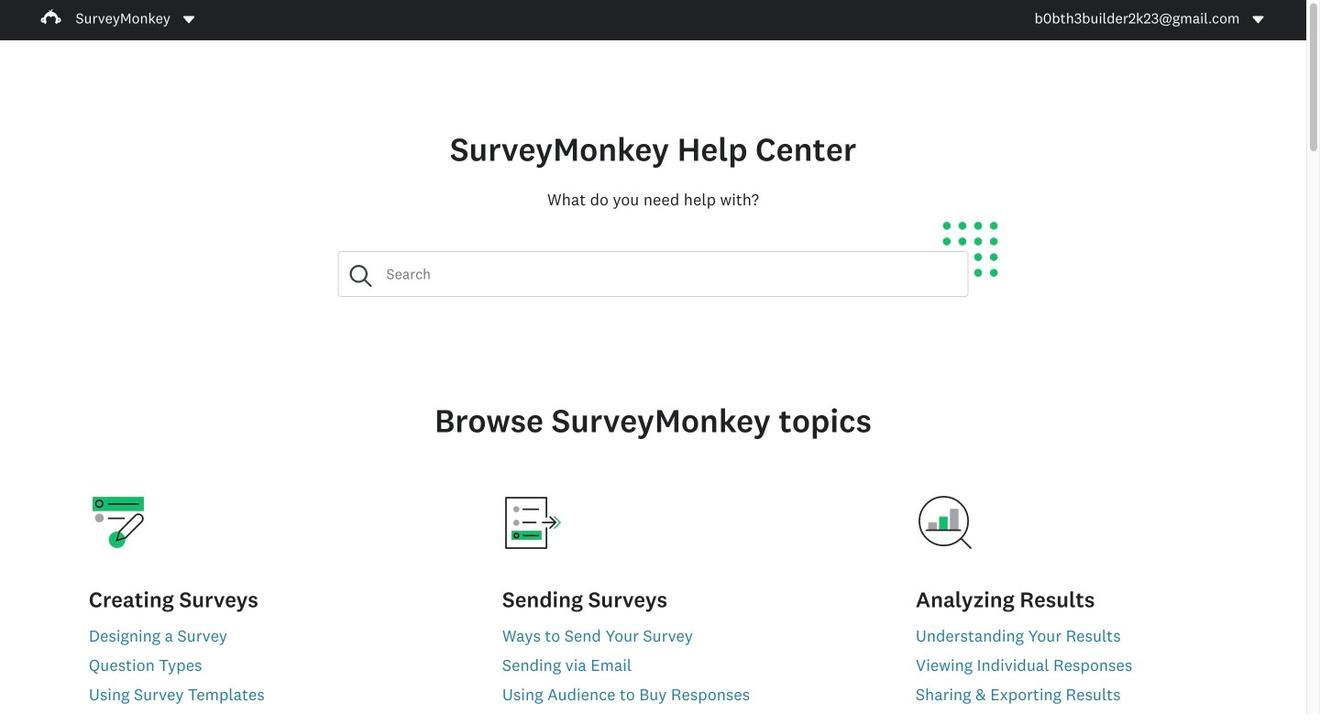 Task type: describe. For each thing, give the bounding box(es) containing it.
open image
[[183, 16, 194, 23]]



Task type: locate. For each thing, give the bounding box(es) containing it.
Search text field
[[372, 252, 968, 296]]

open image
[[182, 12, 196, 27], [1252, 12, 1266, 27], [1254, 16, 1265, 23]]

search image
[[350, 265, 372, 287], [350, 265, 372, 287]]



Task type: vqa. For each thing, say whether or not it's contained in the screenshot.
Open icon
yes



